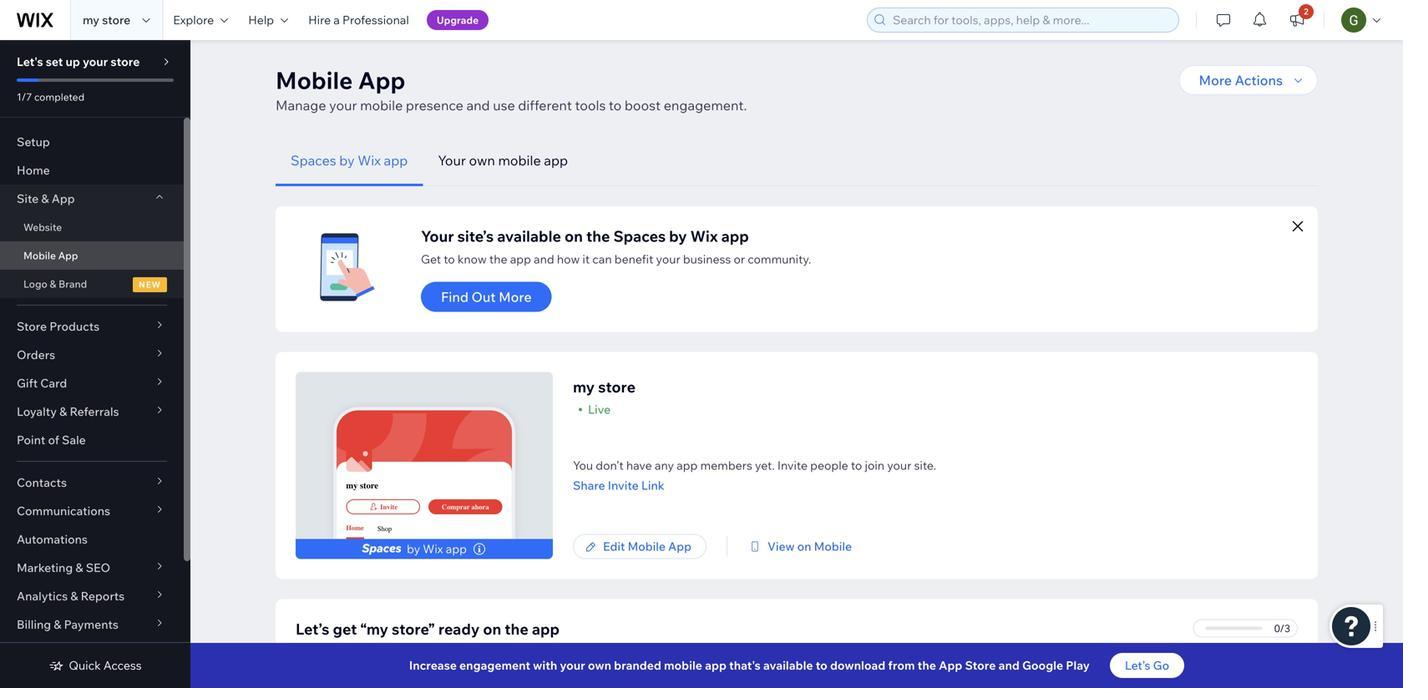 Task type: vqa. For each thing, say whether or not it's contained in the screenshot.
the top own
yes



Task type: locate. For each thing, give the bounding box(es) containing it.
mobile right the branded
[[664, 659, 703, 673]]

& right loyalty
[[59, 404, 67, 419]]

home left the shop at the bottom of page
[[346, 524, 364, 532]]

1 vertical spatial more
[[499, 289, 532, 305]]

0 vertical spatial more
[[1200, 72, 1233, 89]]

2 horizontal spatial on
[[798, 539, 812, 554]]

invite right yet.
[[778, 458, 808, 473]]

upgrade button
[[427, 10, 489, 30]]

edit inside button
[[603, 539, 625, 554]]

any
[[655, 458, 674, 473]]

gift card button
[[0, 369, 184, 398]]

brand
[[59, 278, 87, 290]]

engagement
[[460, 659, 531, 673]]

0 vertical spatial available
[[497, 227, 562, 246]]

store up the let's set up your store
[[102, 13, 131, 27]]

on right ready
[[483, 620, 502, 639]]

available inside your site's available on the spaces by wix app get to know the app and how it can benefit your business or community.
[[497, 227, 562, 246]]

0 horizontal spatial store
[[17, 319, 47, 334]]

yet.
[[755, 458, 775, 473]]

mobile down link
[[628, 539, 666, 554]]

store inside sidebar element
[[111, 54, 140, 69]]

app inside 'popup button'
[[52, 191, 75, 206]]

app down comprar
[[446, 542, 467, 557]]

1/7
[[17, 91, 32, 103]]

0 horizontal spatial spaces
[[291, 152, 336, 169]]

different
[[518, 97, 572, 114]]

mobile
[[276, 66, 353, 95], [23, 249, 56, 262], [628, 539, 666, 554], [814, 539, 852, 554]]

own left the branded
[[588, 659, 612, 673]]

& for marketing
[[75, 561, 83, 575]]

quick access
[[69, 659, 142, 673]]

find out more
[[441, 289, 532, 305]]

1 vertical spatial by
[[670, 227, 687, 246]]

marketing
[[17, 561, 73, 575]]

quick access button
[[49, 659, 142, 674]]

app up website
[[52, 191, 75, 206]]

orders button
[[0, 341, 184, 369]]

edit mobile app
[[603, 539, 692, 554]]

communications
[[17, 504, 110, 519]]

2 vertical spatial mobile
[[664, 659, 703, 673]]

1 horizontal spatial invite
[[608, 478, 639, 493]]

store up the "orders"
[[17, 319, 47, 334]]

download
[[831, 659, 886, 673]]

branded
[[614, 659, 662, 673]]

to right tools
[[609, 97, 622, 114]]

1 horizontal spatial edit
[[603, 539, 625, 554]]

0 vertical spatial own
[[469, 152, 495, 169]]

let's inside 'button'
[[1126, 659, 1151, 673]]

more left actions
[[1200, 72, 1233, 89]]

ready
[[439, 620, 480, 639]]

point
[[17, 433, 45, 448]]

mobile app manage your mobile presence and use different tools to boost engagement.
[[276, 66, 747, 114]]

your own mobile app button
[[423, 135, 583, 186]]

1 horizontal spatial let's
[[1126, 659, 1151, 673]]

edit your theme color, app preferences and elements
[[323, 673, 609, 688]]

your right manage
[[329, 97, 357, 114]]

store inside store products dropdown button
[[17, 319, 47, 334]]

app down different
[[544, 152, 568, 169]]

own down use
[[469, 152, 495, 169]]

2 vertical spatial on
[[483, 620, 502, 639]]

0 vertical spatial spaces
[[291, 152, 336, 169]]

my up live
[[573, 378, 595, 397]]

tab list
[[276, 135, 1319, 186]]

spaces
[[291, 152, 336, 169], [614, 227, 666, 246]]

0 horizontal spatial my
[[83, 13, 100, 27]]

spaces up benefit
[[614, 227, 666, 246]]

and left the elements
[[535, 673, 556, 688]]

store
[[17, 319, 47, 334], [966, 659, 996, 673]]

link
[[642, 478, 665, 493]]

1 vertical spatial my store
[[573, 378, 636, 397]]

more inside dropdown button
[[1200, 72, 1233, 89]]

edit down "get"
[[323, 673, 344, 688]]

edit for edit mobile app
[[603, 539, 625, 554]]

0 horizontal spatial by
[[340, 152, 355, 169]]

on right view
[[798, 539, 812, 554]]

don't
[[596, 458, 624, 473]]

contacts
[[17, 476, 67, 490]]

available up "how"
[[497, 227, 562, 246]]

get
[[333, 620, 357, 639]]

home inside sidebar element
[[17, 163, 50, 178]]

your down presence
[[438, 152, 466, 169]]

2 vertical spatial wix
[[423, 542, 443, 557]]

& for analytics
[[70, 589, 78, 604]]

1 horizontal spatial my
[[346, 481, 358, 491]]

to right get at left
[[444, 252, 455, 267]]

your right "join"
[[888, 458, 912, 473]]

more right out
[[499, 289, 532, 305]]

spaces by wix app
[[291, 152, 408, 169]]

wix inside button
[[358, 152, 381, 169]]

let's left "get"
[[296, 620, 330, 639]]

site & app
[[17, 191, 75, 206]]

0 horizontal spatial more
[[499, 289, 532, 305]]

invite down don't
[[608, 478, 639, 493]]

let's
[[296, 620, 330, 639], [1126, 659, 1151, 673]]

1 vertical spatial mobile
[[498, 152, 541, 169]]

1 vertical spatial available
[[764, 659, 814, 673]]

0 vertical spatial wix
[[358, 152, 381, 169]]

let's left go
[[1126, 659, 1151, 673]]

edit down share
[[603, 539, 625, 554]]

contacts button
[[0, 469, 184, 497]]

1 vertical spatial spaces
[[614, 227, 666, 246]]

& inside 'popup button'
[[41, 191, 49, 206]]

0 vertical spatial edit
[[603, 539, 625, 554]]

my up home shop
[[346, 481, 358, 491]]

find out more button
[[421, 282, 552, 312]]

store"
[[392, 620, 435, 639]]

it
[[583, 252, 590, 267]]

analytics & reports button
[[0, 582, 184, 611]]

and left "how"
[[534, 252, 555, 267]]

the right from
[[918, 659, 937, 673]]

app up the brand
[[58, 249, 78, 262]]

join
[[865, 458, 885, 473]]

to inside you don't have any app members yet. invite people to join your site. share invite link
[[851, 458, 863, 473]]

store up live
[[598, 378, 636, 397]]

1 vertical spatial wix
[[691, 227, 718, 246]]

home down setup
[[17, 163, 50, 178]]

1 vertical spatial my
[[573, 378, 595, 397]]

& for billing
[[54, 618, 61, 632]]

your inside button
[[438, 152, 466, 169]]

mobile inside view on mobile button
[[814, 539, 852, 554]]

my store up the let's set up your store
[[83, 13, 131, 27]]

your inside you don't have any app members yet. invite people to join your site. share invite link
[[888, 458, 912, 473]]

app left that's
[[705, 659, 727, 673]]

billing
[[17, 618, 51, 632]]

0 horizontal spatial mobile
[[360, 97, 403, 114]]

more inside button
[[499, 289, 532, 305]]

your right up
[[83, 54, 108, 69]]

1 vertical spatial edit
[[323, 673, 344, 688]]

1 horizontal spatial on
[[565, 227, 583, 246]]

1 vertical spatial on
[[798, 539, 812, 554]]

own inside button
[[469, 152, 495, 169]]

& left seo
[[75, 561, 83, 575]]

my
[[83, 13, 100, 27], [573, 378, 595, 397], [346, 481, 358, 491]]

spaces by wix app button
[[276, 135, 423, 186]]

0 horizontal spatial own
[[469, 152, 495, 169]]

card
[[40, 376, 67, 391]]

view on mobile
[[768, 539, 852, 554]]

& right site
[[41, 191, 49, 206]]

analytics
[[17, 589, 68, 604]]

2 horizontal spatial my
[[573, 378, 595, 397]]

0 vertical spatial by
[[340, 152, 355, 169]]

to left "join"
[[851, 458, 863, 473]]

app down professional
[[358, 66, 406, 95]]

&
[[41, 191, 49, 206], [50, 278, 56, 290], [59, 404, 67, 419], [75, 561, 83, 575], [70, 589, 78, 604], [54, 618, 61, 632]]

1 horizontal spatial home
[[346, 524, 364, 532]]

1/7 completed
[[17, 91, 85, 103]]

app down presence
[[384, 152, 408, 169]]

Search for tools, apps, help & more... field
[[888, 8, 1174, 32]]

0 horizontal spatial edit
[[323, 673, 344, 688]]

2 horizontal spatial invite
[[778, 458, 808, 473]]

1 vertical spatial own
[[588, 659, 612, 673]]

1 vertical spatial invite
[[608, 478, 639, 493]]

1 horizontal spatial my store
[[346, 481, 379, 491]]

hire a professional
[[308, 13, 409, 27]]

1 horizontal spatial wix
[[423, 542, 443, 557]]

0 vertical spatial store
[[17, 319, 47, 334]]

1 horizontal spatial spaces
[[614, 227, 666, 246]]

0 vertical spatial my store
[[83, 13, 131, 27]]

live
[[588, 402, 611, 417]]

and left use
[[467, 97, 490, 114]]

home shop
[[346, 524, 392, 533]]

invite up the shop at the bottom of page
[[380, 503, 398, 511]]

mobile inside edit mobile app button
[[628, 539, 666, 554]]

mobile inside mobile app manage your mobile presence and use different tools to boost engagement.
[[360, 97, 403, 114]]

let's go
[[1126, 659, 1170, 673]]

on inside button
[[798, 539, 812, 554]]

share
[[573, 478, 606, 493]]

you
[[573, 458, 593, 473]]

my store up home shop
[[346, 481, 379, 491]]

& for loyalty
[[59, 404, 67, 419]]

on inside your site's available on the spaces by wix app get to know the app and how it can benefit your business or community.
[[565, 227, 583, 246]]

app up with
[[532, 620, 560, 639]]

2 horizontal spatial wix
[[691, 227, 718, 246]]

out
[[472, 289, 496, 305]]

more actions
[[1200, 72, 1284, 89]]

wix
[[358, 152, 381, 169], [691, 227, 718, 246], [423, 542, 443, 557]]

1 horizontal spatial mobile
[[498, 152, 541, 169]]

0 horizontal spatial available
[[497, 227, 562, 246]]

2 horizontal spatial mobile
[[664, 659, 703, 673]]

app right any
[[677, 458, 698, 473]]

to for app
[[609, 97, 622, 114]]

& right logo
[[50, 278, 56, 290]]

to inside mobile app manage your mobile presence and use different tools to boost engagement.
[[609, 97, 622, 114]]

0 vertical spatial invite
[[778, 458, 808, 473]]

app inside mobile app manage your mobile presence and use different tools to boost engagement.
[[358, 66, 406, 95]]

0 vertical spatial my
[[83, 13, 100, 27]]

store right up
[[111, 54, 140, 69]]

to left download
[[816, 659, 828, 673]]

your up get at left
[[421, 227, 454, 246]]

1 vertical spatial let's
[[1126, 659, 1151, 673]]

0 horizontal spatial home
[[17, 163, 50, 178]]

home inside home shop
[[346, 524, 364, 532]]

invite
[[778, 458, 808, 473], [608, 478, 639, 493], [380, 503, 398, 511]]

home for home
[[17, 163, 50, 178]]

1 horizontal spatial by
[[407, 542, 420, 557]]

logo
[[23, 278, 47, 290]]

store products
[[17, 319, 100, 334]]

sidebar element
[[0, 40, 191, 689]]

app down any
[[669, 539, 692, 554]]

2 vertical spatial invite
[[380, 503, 398, 511]]

actions
[[1236, 72, 1284, 89]]

app inside button
[[384, 152, 408, 169]]

shop
[[378, 525, 392, 533]]

edit mobile app button
[[573, 534, 707, 559]]

mobile down website
[[23, 249, 56, 262]]

from
[[889, 659, 916, 673]]

0 horizontal spatial my store
[[83, 13, 131, 27]]

2 horizontal spatial by
[[670, 227, 687, 246]]

and
[[467, 97, 490, 114], [534, 252, 555, 267], [999, 659, 1020, 673], [535, 673, 556, 688]]

app
[[358, 66, 406, 95], [52, 191, 75, 206], [58, 249, 78, 262], [669, 539, 692, 554], [939, 659, 963, 673]]

the
[[587, 227, 610, 246], [490, 252, 508, 267], [505, 620, 529, 639], [918, 659, 937, 673]]

1 vertical spatial your
[[421, 227, 454, 246]]

& left reports in the bottom left of the page
[[70, 589, 78, 604]]

1 horizontal spatial available
[[764, 659, 814, 673]]

0 vertical spatial mobile
[[360, 97, 403, 114]]

app inside you don't have any app members yet. invite people to join your site. share invite link
[[677, 458, 698, 473]]

1 vertical spatial store
[[966, 659, 996, 673]]

1 vertical spatial home
[[346, 524, 364, 532]]

more actions button
[[1180, 65, 1319, 95]]

0 vertical spatial home
[[17, 163, 50, 178]]

your right benefit
[[656, 252, 681, 267]]

1 horizontal spatial more
[[1200, 72, 1233, 89]]

home
[[17, 163, 50, 178], [346, 524, 364, 532]]

2 vertical spatial by
[[407, 542, 420, 557]]

on up "how"
[[565, 227, 583, 246]]

your inside your site's available on the spaces by wix app get to know the app and how it can benefit your business or community.
[[421, 227, 454, 246]]

my store
[[83, 13, 131, 27], [573, 378, 636, 397], [346, 481, 379, 491]]

access
[[103, 659, 142, 673]]

mobile right view
[[814, 539, 852, 554]]

spaces down manage
[[291, 152, 336, 169]]

benefit
[[615, 252, 654, 267]]

the up engagement
[[505, 620, 529, 639]]

my store up live
[[573, 378, 636, 397]]

mobile down use
[[498, 152, 541, 169]]

elements
[[559, 673, 609, 688]]

0 horizontal spatial wix
[[358, 152, 381, 169]]

app left "how"
[[510, 252, 531, 267]]

engagement.
[[664, 97, 747, 114]]

up
[[66, 54, 80, 69]]

my up the let's set up your store
[[83, 13, 100, 27]]

use
[[493, 97, 515, 114]]

site's
[[458, 227, 494, 246]]

& right billing
[[54, 618, 61, 632]]

let's go button
[[1111, 654, 1185, 679]]

mobile up manage
[[276, 66, 353, 95]]

available right that's
[[764, 659, 814, 673]]

store left the google
[[966, 659, 996, 673]]

0 vertical spatial your
[[438, 152, 466, 169]]

mobile left presence
[[360, 97, 403, 114]]

explore
[[173, 13, 214, 27]]

mobile inside mobile app link
[[23, 249, 56, 262]]

let's for let's get "my store" ready on the app
[[296, 620, 330, 639]]

0 horizontal spatial let's
[[296, 620, 330, 639]]

0 vertical spatial on
[[565, 227, 583, 246]]

to inside your site's available on the spaces by wix app get to know the app and how it can benefit your business or community.
[[444, 252, 455, 267]]

0 vertical spatial let's
[[296, 620, 330, 639]]



Task type: describe. For each thing, give the bounding box(es) containing it.
0 horizontal spatial on
[[483, 620, 502, 639]]

2
[[1305, 6, 1309, 17]]

products
[[49, 319, 100, 334]]

boost
[[625, 97, 661, 114]]

2 vertical spatial my
[[346, 481, 358, 491]]

comprar ahora
[[442, 503, 489, 511]]

site.
[[915, 458, 937, 473]]

your left theme
[[347, 673, 371, 688]]

mobile inside button
[[498, 152, 541, 169]]

sale
[[62, 433, 86, 448]]

"my
[[361, 620, 389, 639]]

tab list containing spaces by wix app
[[276, 135, 1319, 186]]

by wix app
[[407, 542, 467, 557]]

get
[[421, 252, 441, 267]]

go
[[1154, 659, 1170, 673]]

app right from
[[939, 659, 963, 673]]

site
[[17, 191, 39, 206]]

automations link
[[0, 526, 184, 554]]

presence
[[406, 97, 464, 114]]

your own mobile app
[[438, 152, 568, 169]]

by inside spaces by wix app button
[[340, 152, 355, 169]]

tools
[[575, 97, 606, 114]]

& for site
[[41, 191, 49, 206]]

color,
[[412, 673, 441, 688]]

payments
[[64, 618, 119, 632]]

app up or on the right top of the page
[[722, 227, 749, 246]]

and inside your site's available on the spaces by wix app get to know the app and how it can benefit your business or community.
[[534, 252, 555, 267]]

of
[[48, 433, 59, 448]]

set
[[46, 54, 63, 69]]

your inside sidebar element
[[83, 54, 108, 69]]

gift
[[17, 376, 38, 391]]

app right color,
[[444, 673, 465, 688]]

site & app button
[[0, 185, 184, 213]]

help
[[248, 13, 274, 27]]

your inside mobile app manage your mobile presence and use different tools to boost engagement.
[[329, 97, 357, 114]]

loyalty & referrals button
[[0, 398, 184, 426]]

billing & payments button
[[0, 611, 184, 639]]

1 horizontal spatial store
[[966, 659, 996, 673]]

hire
[[308, 13, 331, 27]]

2 vertical spatial my store
[[346, 481, 379, 491]]

theme
[[374, 673, 409, 688]]

analytics & reports
[[17, 589, 125, 604]]

automations
[[17, 532, 88, 547]]

that's
[[730, 659, 761, 673]]

store up home shop
[[360, 481, 379, 491]]

0/3
[[1275, 623, 1291, 635]]

referrals
[[70, 404, 119, 419]]

to for site's
[[444, 252, 455, 267]]

edit for edit your theme color, app preferences and elements
[[323, 673, 344, 688]]

seo
[[86, 561, 110, 575]]

and left the google
[[999, 659, 1020, 673]]

people
[[811, 458, 849, 473]]

point of sale link
[[0, 426, 184, 455]]

the right know
[[490, 252, 508, 267]]

or
[[734, 252, 746, 267]]

mobile app link
[[0, 242, 184, 270]]

quick
[[69, 659, 101, 673]]

your for own
[[438, 152, 466, 169]]

marketing & seo
[[17, 561, 110, 575]]

and inside mobile app manage your mobile presence and use different tools to boost engagement.
[[467, 97, 490, 114]]

spaces inside your site's available on the spaces by wix app get to know the app and how it can benefit your business or community.
[[614, 227, 666, 246]]

0 horizontal spatial invite
[[380, 503, 398, 511]]

help button
[[238, 0, 298, 40]]

mobile inside mobile app manage your mobile presence and use different tools to boost engagement.
[[276, 66, 353, 95]]

completed
[[34, 91, 85, 103]]

app inside button
[[544, 152, 568, 169]]

to for engagement
[[816, 659, 828, 673]]

& for logo
[[50, 278, 56, 290]]

home for home shop
[[346, 524, 364, 532]]

app inside button
[[669, 539, 692, 554]]

let's set up your store
[[17, 54, 140, 69]]

ahora
[[472, 503, 489, 511]]

billing & payments
[[17, 618, 119, 632]]

your for site's
[[421, 227, 454, 246]]

community.
[[748, 252, 812, 267]]

let's for let's go
[[1126, 659, 1151, 673]]

home link
[[0, 156, 184, 185]]

your right with
[[560, 659, 586, 673]]

your inside your site's available on the spaces by wix app get to know the app and how it can benefit your business or community.
[[656, 252, 681, 267]]

your site's available on the spaces by wix app get to know the app and how it can benefit your business or community.
[[421, 227, 812, 267]]

2 button
[[1279, 0, 1316, 40]]

spaces inside button
[[291, 152, 336, 169]]

comprar
[[442, 503, 470, 511]]

by inside your site's available on the spaces by wix app get to know the app and how it can benefit your business or community.
[[670, 227, 687, 246]]

point of sale
[[17, 433, 86, 448]]

share invite link button
[[573, 478, 937, 493]]

1 horizontal spatial own
[[588, 659, 612, 673]]

wix inside your site's available on the spaces by wix app get to know the app and how it can benefit your business or community.
[[691, 227, 718, 246]]

professional
[[343, 13, 409, 27]]

view on mobile button
[[748, 539, 852, 554]]

find
[[441, 289, 469, 305]]

2 horizontal spatial my store
[[573, 378, 636, 397]]

increase engagement with your own branded mobile app that's available to download from the app store and google play
[[409, 659, 1090, 673]]

let's get "my store" ready on the app
[[296, 620, 560, 639]]

google
[[1023, 659, 1064, 673]]

business
[[683, 252, 731, 267]]

have
[[627, 458, 652, 473]]

setup link
[[0, 128, 184, 156]]

how
[[557, 252, 580, 267]]

store products button
[[0, 313, 184, 341]]

gift card
[[17, 376, 67, 391]]

orders
[[17, 348, 55, 362]]

preferences
[[468, 673, 533, 688]]

the up can
[[587, 227, 610, 246]]



